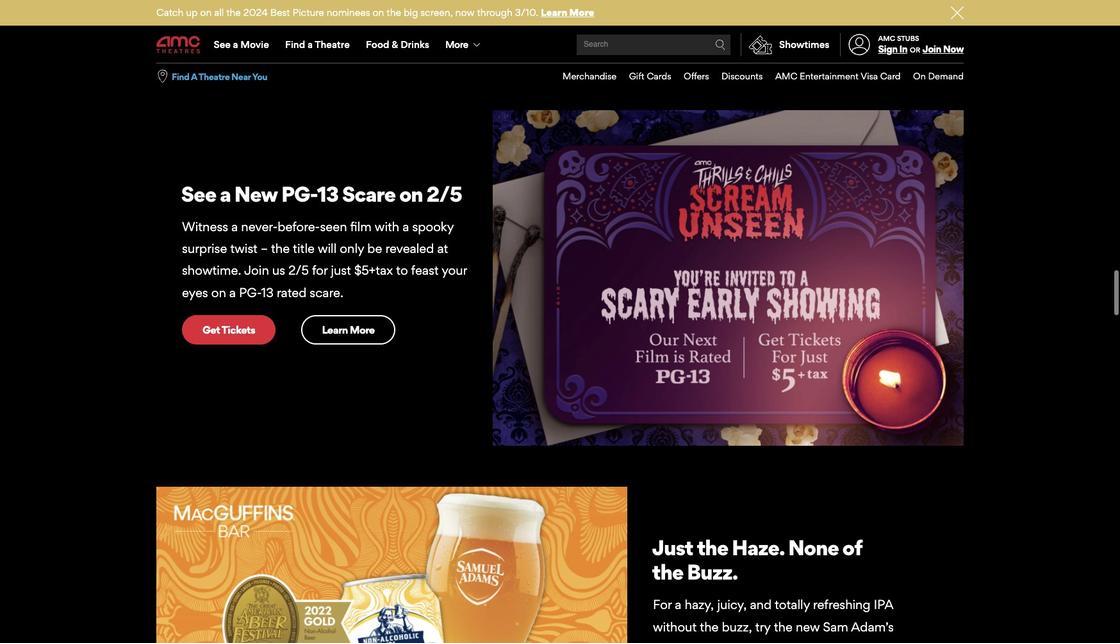 Task type: describe. For each thing, give the bounding box(es) containing it.
ipa
[[874, 598, 893, 613]]

buzz.
[[687, 559, 738, 585]]

get tickets link
[[182, 315, 276, 345]]

new
[[796, 620, 820, 635]]

a for see a movie
[[233, 38, 238, 51]]

sign
[[878, 43, 898, 55]]

visa
[[861, 71, 878, 81]]

haze.
[[732, 535, 785, 561]]

scare
[[342, 181, 396, 207]]

a for witness a never-before-seen film with a spooky surprise twist – the title will only be revealed at showtime. join us 2/5 for just $5+tax to feast your eyes on a pg-13 rated scare.
[[231, 219, 238, 235]]

for a hazy, juicy, and totally refreshing ipa without the buzz, try the new sam adam's just the haze – award winner for best no
[[653, 598, 910, 644]]

us
[[272, 263, 285, 278]]

eyes
[[182, 285, 208, 300]]

only
[[340, 241, 364, 257]]

of
[[843, 535, 863, 561]]

your
[[442, 263, 467, 278]]

buzz,
[[722, 620, 752, 635]]

1 vertical spatial learn
[[322, 324, 348, 336]]

– inside witness a never-before-seen film with a spooky surprise twist – the title will only be revealed at showtime. join us 2/5 for just $5+tax to feast your eyes on a pg-13 rated scare.
[[261, 241, 268, 257]]

sam
[[823, 620, 849, 635]]

the left big
[[387, 6, 401, 19]]

theatre for a
[[315, 38, 350, 51]]

find a theatre near you
[[172, 71, 267, 82]]

card
[[881, 71, 901, 81]]

refreshing
[[813, 598, 871, 613]]

or
[[910, 46, 920, 55]]

amc stubs sign in or join now
[[878, 34, 964, 55]]

food & drinks
[[366, 38, 429, 51]]

catch
[[156, 6, 183, 19]]

the inside witness a never-before-seen film with a spooky surprise twist – the title will only be revealed at showtime. join us 2/5 for just $5+tax to feast your eyes on a pg-13 rated scare.
[[271, 241, 290, 257]]

join inside witness a never-before-seen film with a spooky surprise twist – the title will only be revealed at showtime. join us 2/5 for just $5+tax to feast your eyes on a pg-13 rated scare.
[[244, 263, 269, 278]]

join inside amc stubs sign in or join now
[[923, 43, 942, 55]]

see a new pg-13 scare on 2/5
[[181, 181, 462, 207]]

find for find a theatre
[[285, 38, 305, 51]]

on left all
[[200, 6, 212, 19]]

winner
[[783, 641, 822, 644]]

surprise
[[182, 241, 227, 257]]

to
[[396, 263, 408, 278]]

2 vertical spatial more
[[350, 324, 375, 336]]

a for find a theatre
[[308, 38, 313, 51]]

food & drinks link
[[358, 27, 437, 63]]

all
[[214, 6, 224, 19]]

discounts
[[722, 71, 763, 81]]

showtimes image
[[742, 33, 779, 56]]

more inside button
[[445, 38, 468, 51]]

just
[[331, 263, 351, 278]]

try
[[756, 620, 771, 635]]

be
[[367, 241, 382, 257]]

witness
[[182, 219, 228, 235]]

merchandise link
[[550, 63, 617, 90]]

1 vertical spatial scream unseen image
[[493, 110, 964, 446]]

the up haze
[[700, 620, 719, 635]]

sign in button
[[878, 43, 908, 55]]

menu containing more
[[156, 27, 964, 63]]

just inside for a hazy, juicy, and totally refreshing ipa without the buzz, try the new sam adam's just the haze – award winner for best no
[[653, 641, 678, 644]]

stubs
[[897, 34, 920, 43]]

offers
[[684, 71, 709, 81]]

the left haze.
[[697, 535, 728, 561]]

amc entertainment visa card link
[[763, 63, 901, 90]]

for inside witness a never-before-seen film with a spooky surprise twist – the title will only be revealed at showtime. join us 2/5 for just $5+tax to feast your eyes on a pg-13 rated scare.
[[312, 263, 328, 278]]

with
[[375, 219, 399, 235]]

will
[[318, 241, 337, 257]]

– inside for a hazy, juicy, and totally refreshing ipa without the buzz, try the new sam adam's just the haze – award winner for best no
[[735, 641, 742, 644]]

without
[[653, 620, 697, 635]]

join now button
[[923, 43, 964, 55]]

seen
[[320, 219, 347, 235]]

totally
[[775, 598, 810, 613]]

more button
[[437, 27, 491, 63]]

cards
[[647, 71, 671, 81]]

witness a never-before-seen film with a spooky surprise twist – the title will only be revealed at showtime. join us 2/5 for just $5+tax to feast your eyes on a pg-13 rated scare.
[[182, 219, 467, 300]]

0 horizontal spatial best
[[270, 6, 290, 19]]

now
[[943, 43, 964, 55]]

see a movie
[[214, 38, 269, 51]]

amc for sign
[[878, 34, 896, 43]]

spooky
[[412, 219, 454, 235]]

get tickets
[[203, 324, 255, 336]]

0 vertical spatial 13
[[317, 181, 338, 207]]

merchandise
[[563, 71, 617, 81]]

find for find a theatre near you
[[172, 71, 189, 82]]

0 vertical spatial scream unseen image
[[156, 0, 628, 69]]

twist
[[230, 241, 258, 257]]

never-
[[241, 219, 278, 235]]

search the AMC website text field
[[582, 40, 715, 50]]

user profile image
[[842, 34, 878, 56]]

1 horizontal spatial 2/5
[[427, 181, 462, 207]]

13 inside witness a never-before-seen film with a spooky surprise twist – the title will only be revealed at showtime. join us 2/5 for just $5+tax to feast your eyes on a pg-13 rated scare.
[[261, 285, 274, 300]]

showtime.
[[182, 263, 241, 278]]

rated
[[277, 285, 307, 300]]

0 vertical spatial pg-
[[281, 181, 317, 207]]

0 horizontal spatial learn more link
[[302, 315, 395, 345]]

just inside just the haze. none of the buzz.
[[652, 535, 693, 561]]

for inside for a hazy, juicy, and totally refreshing ipa without the buzz, try the new sam adam's just the haze – award winner for best no
[[825, 641, 841, 644]]

catch up on all the 2024 best picture nominees on the big screen, now through 3/10. learn more
[[156, 6, 594, 19]]

feast
[[411, 263, 439, 278]]

near
[[231, 71, 251, 82]]

showtimes
[[779, 38, 830, 51]]

on
[[913, 71, 926, 81]]

$5+tax
[[354, 263, 393, 278]]

juicy,
[[717, 598, 747, 613]]



Task type: locate. For each thing, give the bounding box(es) containing it.
1 horizontal spatial join
[[923, 43, 942, 55]]

13 up seen
[[317, 181, 338, 207]]

amc for visa
[[776, 71, 798, 81]]

none
[[788, 535, 839, 561]]

2/5 inside witness a never-before-seen film with a spooky surprise twist – the title will only be revealed at showtime. join us 2/5 for just $5+tax to feast your eyes on a pg-13 rated scare.
[[288, 263, 309, 278]]

theatre inside button
[[199, 71, 230, 82]]

1 horizontal spatial 13
[[317, 181, 338, 207]]

hazy,
[[685, 598, 714, 613]]

demand
[[928, 71, 964, 81]]

a
[[191, 71, 197, 82]]

find left a
[[172, 71, 189, 82]]

and
[[750, 598, 772, 613]]

1 vertical spatial 13
[[261, 285, 274, 300]]

learn more link down scare.
[[302, 315, 395, 345]]

join
[[923, 43, 942, 55], [244, 263, 269, 278]]

a
[[233, 38, 238, 51], [308, 38, 313, 51], [220, 181, 231, 207], [231, 219, 238, 235], [403, 219, 409, 235], [229, 285, 236, 300], [675, 598, 682, 613]]

find inside button
[[172, 71, 189, 82]]

showtimes link
[[741, 33, 830, 56]]

1 horizontal spatial best
[[844, 641, 869, 644]]

0 vertical spatial amc
[[878, 34, 896, 43]]

film
[[350, 219, 372, 235]]

1 horizontal spatial more
[[445, 38, 468, 51]]

1 vertical spatial amc
[[776, 71, 798, 81]]

0 horizontal spatial theatre
[[199, 71, 230, 82]]

nominees
[[327, 6, 370, 19]]

0 vertical spatial see
[[214, 38, 231, 51]]

1 vertical spatial find
[[172, 71, 189, 82]]

find a theatre
[[285, 38, 350, 51]]

cookie consent banner dialog
[[0, 609, 1120, 644]]

0 vertical spatial find
[[285, 38, 305, 51]]

more right 3/10.
[[570, 6, 594, 19]]

big
[[404, 6, 418, 19]]

learn right 3/10.
[[541, 6, 567, 19]]

1 horizontal spatial pg-
[[281, 181, 317, 207]]

0 vertical spatial menu
[[156, 27, 964, 63]]

more down $5+tax
[[350, 324, 375, 336]]

1 horizontal spatial theatre
[[315, 38, 350, 51]]

0 horizontal spatial amc
[[776, 71, 798, 81]]

1 horizontal spatial learn
[[541, 6, 567, 19]]

a right for
[[675, 598, 682, 613]]

for
[[653, 598, 672, 613]]

best
[[270, 6, 290, 19], [844, 641, 869, 644]]

– right twist
[[261, 241, 268, 257]]

0 vertical spatial theatre
[[315, 38, 350, 51]]

theatre right a
[[199, 71, 230, 82]]

learn more link
[[541, 6, 594, 19], [302, 315, 395, 345]]

pg- up 'tickets' on the left bottom
[[239, 285, 261, 300]]

see up find a theatre near you
[[214, 38, 231, 51]]

0 horizontal spatial more
[[350, 324, 375, 336]]

0 vertical spatial more
[[570, 6, 594, 19]]

see inside menu
[[214, 38, 231, 51]]

13 left rated
[[261, 285, 274, 300]]

on right nominees
[[373, 6, 384, 19]]

sign in or join amc stubs element
[[840, 27, 964, 63]]

pg-
[[281, 181, 317, 207], [239, 285, 261, 300]]

1 vertical spatial pg-
[[239, 285, 261, 300]]

get
[[203, 324, 220, 336]]

picture
[[293, 6, 324, 19]]

learn more link right 3/10.
[[541, 6, 594, 19]]

amc down showtimes "link"
[[776, 71, 798, 81]]

see for see a new pg-13 scare on 2/5
[[181, 181, 216, 207]]

on up spooky
[[399, 181, 423, 207]]

1 vertical spatial best
[[844, 641, 869, 644]]

on demand link
[[901, 63, 964, 90]]

a left new
[[220, 181, 231, 207]]

1 vertical spatial more
[[445, 38, 468, 51]]

0 vertical spatial for
[[312, 263, 328, 278]]

amc entertainment visa card
[[776, 71, 901, 81]]

a for see a new pg-13 scare on 2/5
[[220, 181, 231, 207]]

menu down showtimes image at the top of the page
[[550, 63, 964, 90]]

in
[[900, 43, 908, 55]]

the down without
[[681, 641, 700, 644]]

1 vertical spatial learn more link
[[302, 315, 395, 345]]

–
[[261, 241, 268, 257], [735, 641, 742, 644]]

a up twist
[[231, 219, 238, 235]]

1 horizontal spatial find
[[285, 38, 305, 51]]

2 horizontal spatial more
[[570, 6, 594, 19]]

before-
[[278, 219, 320, 235]]

amc up sign
[[878, 34, 896, 43]]

0 vertical spatial join
[[923, 43, 942, 55]]

see for see a movie
[[214, 38, 231, 51]]

see
[[214, 38, 231, 51], [181, 181, 216, 207]]

a left movie
[[233, 38, 238, 51]]

best right 2024
[[270, 6, 290, 19]]

&
[[392, 38, 398, 51]]

the
[[226, 6, 241, 19], [387, 6, 401, 19], [271, 241, 290, 257], [697, 535, 728, 561], [652, 559, 683, 585], [700, 620, 719, 635], [774, 620, 793, 635], [681, 641, 700, 644]]

theatre for a
[[199, 71, 230, 82]]

screen,
[[421, 6, 453, 19]]

just
[[652, 535, 693, 561], [653, 641, 678, 644]]

pg- up before-
[[281, 181, 317, 207]]

at
[[437, 241, 448, 257]]

find a theatre link
[[277, 27, 358, 63]]

1 horizontal spatial –
[[735, 641, 742, 644]]

0 vertical spatial –
[[261, 241, 268, 257]]

see up witness
[[181, 181, 216, 207]]

0 vertical spatial 2/5
[[427, 181, 462, 207]]

movie
[[241, 38, 269, 51]]

2/5
[[427, 181, 462, 207], [288, 263, 309, 278]]

0 horizontal spatial –
[[261, 241, 268, 257]]

on demand
[[913, 71, 964, 81]]

discounts link
[[709, 63, 763, 90]]

0 horizontal spatial 2/5
[[288, 263, 309, 278]]

new
[[234, 181, 278, 207]]

learn more
[[322, 324, 375, 336]]

find a theatre near you button
[[172, 70, 267, 83]]

join right or on the right top of the page
[[923, 43, 942, 55]]

– down buzz,
[[735, 641, 742, 644]]

0 vertical spatial learn more link
[[541, 6, 594, 19]]

a right the with
[[403, 219, 409, 235]]

theatre down nominees
[[315, 38, 350, 51]]

1 vertical spatial menu
[[550, 63, 964, 90]]

haze
[[703, 641, 732, 644]]

more down now in the top of the page
[[445, 38, 468, 51]]

1 vertical spatial theatre
[[199, 71, 230, 82]]

just down without
[[653, 641, 678, 644]]

the right all
[[226, 6, 241, 19]]

for left the just
[[312, 263, 328, 278]]

a for for a hazy, juicy, and totally refreshing ipa without the buzz, try the new sam adam's just the haze – award winner for best no
[[675, 598, 682, 613]]

submit search icon image
[[715, 40, 726, 50]]

a down showtime.
[[229, 285, 236, 300]]

best down adam's
[[844, 641, 869, 644]]

1 vertical spatial for
[[825, 641, 841, 644]]

scream unseen image
[[156, 0, 628, 69], [493, 110, 964, 446]]

1 horizontal spatial learn more link
[[541, 6, 594, 19]]

1 vertical spatial see
[[181, 181, 216, 207]]

menu up merchandise link
[[156, 27, 964, 63]]

more
[[570, 6, 594, 19], [445, 38, 468, 51], [350, 324, 375, 336]]

pg- inside witness a never-before-seen film with a spooky surprise twist – the title will only be revealed at showtime. join us 2/5 for just $5+tax to feast your eyes on a pg-13 rated scare.
[[239, 285, 261, 300]]

you
[[252, 71, 267, 82]]

find
[[285, 38, 305, 51], [172, 71, 189, 82]]

3/10.
[[515, 6, 538, 19]]

2024
[[243, 6, 268, 19]]

see a movie link
[[206, 27, 277, 63]]

find down picture
[[285, 38, 305, 51]]

a down picture
[[308, 38, 313, 51]]

now
[[455, 6, 475, 19]]

1 horizontal spatial amc
[[878, 34, 896, 43]]

0 vertical spatial best
[[270, 6, 290, 19]]

amc inside amc entertainment visa card link
[[776, 71, 798, 81]]

amc logo image
[[156, 36, 201, 54], [156, 36, 201, 54]]

on down showtime.
[[211, 285, 226, 300]]

the right try
[[774, 620, 793, 635]]

offers link
[[671, 63, 709, 90]]

just the haze. none of the buzz.
[[652, 535, 863, 585]]

1 vertical spatial just
[[653, 641, 678, 644]]

theatre
[[315, 38, 350, 51], [199, 71, 230, 82]]

join left the us
[[244, 263, 269, 278]]

a inside for a hazy, juicy, and totally refreshing ipa without the buzz, try the new sam adam's just the haze – award winner for best no
[[675, 598, 682, 613]]

on
[[200, 6, 212, 19], [373, 6, 384, 19], [399, 181, 423, 207], [211, 285, 226, 300]]

0 vertical spatial learn
[[541, 6, 567, 19]]

0 horizontal spatial learn
[[322, 324, 348, 336]]

amc inside amc stubs sign in or join now
[[878, 34, 896, 43]]

1 horizontal spatial for
[[825, 641, 841, 644]]

the up the us
[[271, 241, 290, 257]]

0 horizontal spatial 13
[[261, 285, 274, 300]]

on inside witness a never-before-seen film with a spooky surprise twist – the title will only be revealed at showtime. join us 2/5 for just $5+tax to feast your eyes on a pg-13 rated scare.
[[211, 285, 226, 300]]

learn down scare.
[[322, 324, 348, 336]]

tickets
[[222, 324, 255, 336]]

scare.
[[310, 285, 344, 300]]

2/5 right the us
[[288, 263, 309, 278]]

menu
[[156, 27, 964, 63], [550, 63, 964, 90]]

just up for
[[652, 535, 693, 561]]

for down sam
[[825, 641, 841, 644]]

revealed
[[385, 241, 434, 257]]

gift
[[629, 71, 645, 81]]

the up for
[[652, 559, 683, 585]]

award
[[745, 641, 780, 644]]

0 horizontal spatial pg-
[[239, 285, 261, 300]]

gift cards
[[629, 71, 671, 81]]

0 horizontal spatial join
[[244, 263, 269, 278]]

gift cards link
[[617, 63, 671, 90]]

menu containing merchandise
[[550, 63, 964, 90]]

0 horizontal spatial find
[[172, 71, 189, 82]]

1 vertical spatial –
[[735, 641, 742, 644]]

0 vertical spatial just
[[652, 535, 693, 561]]

1 vertical spatial join
[[244, 263, 269, 278]]

2/5 up spooky
[[427, 181, 462, 207]]

0 horizontal spatial for
[[312, 263, 328, 278]]

best inside for a hazy, juicy, and totally refreshing ipa without the buzz, try the new sam adam's just the haze – award winner for best no
[[844, 641, 869, 644]]

1 vertical spatial 2/5
[[288, 263, 309, 278]]

food
[[366, 38, 389, 51]]

adam's
[[851, 620, 894, 635]]



Task type: vqa. For each thing, say whether or not it's contained in the screenshot.
stars
no



